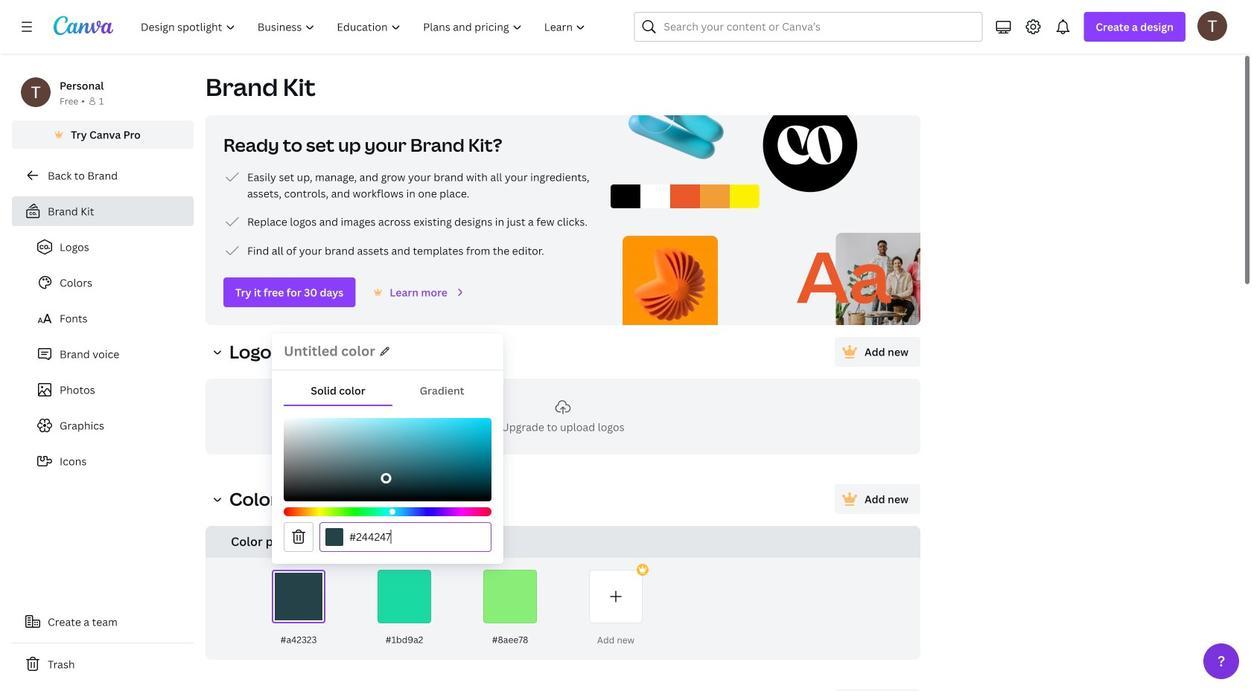Task type: describe. For each thing, give the bounding box(es) containing it.
1 horizontal spatial list
[[223, 168, 593, 260]]

terry turtle image
[[1198, 11, 1227, 41]]

top level navigation element
[[131, 12, 598, 42]]

color dialog
[[272, 334, 504, 565]]



Task type: vqa. For each thing, say whether or not it's contained in the screenshot.
#244247 image within the Color dialog
yes



Task type: locate. For each thing, give the bounding box(es) containing it.
#1bd9a2 image
[[378, 571, 431, 624], [378, 571, 431, 624]]

list
[[223, 168, 593, 260], [12, 226, 194, 477]]

#8aee78 image
[[483, 571, 537, 624], [483, 571, 537, 624]]

upgrade to add a new color image
[[589, 571, 643, 624], [589, 571, 643, 624]]

Hex color code text field
[[349, 524, 482, 552]]

#244247 image
[[325, 529, 343, 547], [325, 529, 343, 547], [272, 571, 325, 624], [272, 571, 325, 624]]

0 horizontal spatial list
[[12, 226, 194, 477]]

None search field
[[634, 12, 983, 42]]

Search search field
[[664, 13, 953, 41]]



